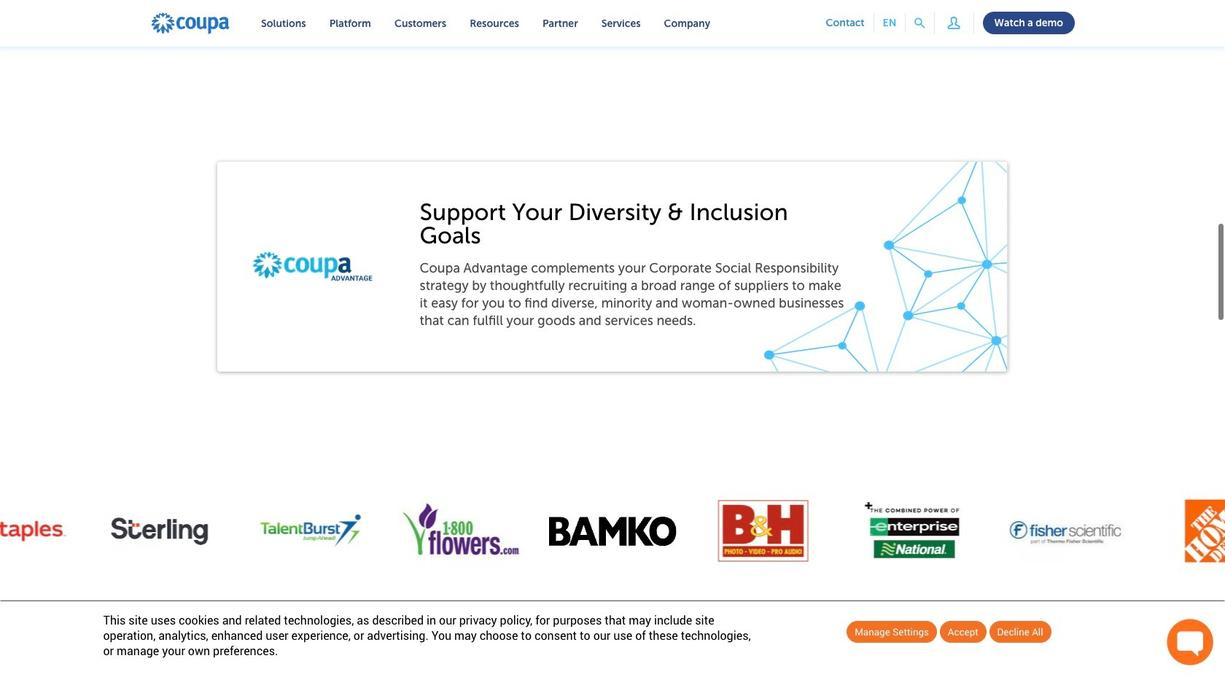 Task type: locate. For each thing, give the bounding box(es) containing it.
staples image
[[0, 493, 73, 570]]

mag glass image
[[915, 18, 926, 29]]

enterprise national image
[[851, 489, 979, 574]]

sterling image
[[96, 493, 224, 570]]

home image
[[150, 12, 231, 35]]

home depot image
[[1153, 493, 1226, 570]]

fisher scientific image
[[1002, 500, 1130, 563]]

bamko image
[[549, 517, 677, 546]]



Task type: describe. For each thing, give the bounding box(es) containing it.
platform_user_centric image
[[944, 12, 965, 33]]

1800 flowers image
[[398, 496, 526, 568]]

b&h image
[[700, 493, 828, 570]]

coupa advantage logo image
[[252, 251, 373, 283]]

talentburst image
[[247, 484, 375, 580]]



